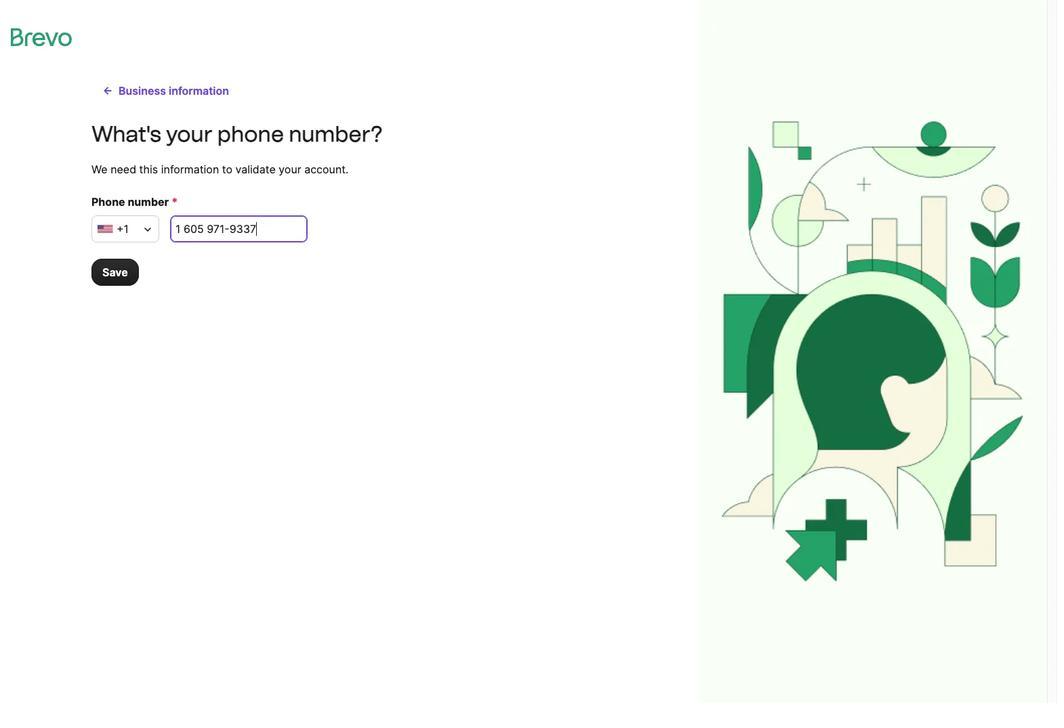 Task type: vqa. For each thing, say whether or not it's contained in the screenshot.
All
no



Task type: locate. For each thing, give the bounding box(es) containing it.
account.
[[305, 163, 349, 176]]

your right validate
[[279, 163, 302, 176]]

information up * at top left
[[161, 163, 219, 176]]

information right business
[[169, 84, 229, 98]]

0 horizontal spatial your
[[166, 121, 213, 147]]

need
[[111, 163, 136, 176]]

your down 'business information'
[[166, 121, 213, 147]]

save
[[102, 266, 128, 279]]

to
[[222, 163, 233, 176]]

number
[[128, 195, 169, 209]]

information
[[169, 84, 229, 98], [161, 163, 219, 176]]

+1
[[117, 222, 129, 236]]

0 vertical spatial your
[[166, 121, 213, 147]]

*
[[172, 195, 178, 209]]

this
[[139, 163, 158, 176]]

phone
[[218, 121, 284, 147]]

1 horizontal spatial your
[[279, 163, 302, 176]]

0 vertical spatial information
[[169, 84, 229, 98]]

1 vertical spatial your
[[279, 163, 302, 176]]

your
[[166, 121, 213, 147], [279, 163, 302, 176]]

None text field
[[170, 216, 308, 243]]

information inside button
[[169, 84, 229, 98]]

what's your phone number?
[[92, 121, 383, 147]]

we
[[92, 163, 108, 176]]



Task type: describe. For each thing, give the bounding box(es) containing it.
what's
[[92, 121, 161, 147]]

save button
[[92, 259, 139, 286]]

1 vertical spatial information
[[161, 163, 219, 176]]

business information button
[[92, 77, 240, 104]]

phone
[[92, 195, 125, 209]]

phone number *
[[92, 195, 178, 209]]

number?
[[289, 121, 383, 147]]

validate
[[236, 163, 276, 176]]

we need this information to validate your account.
[[92, 163, 349, 176]]

business
[[119, 84, 166, 98]]

business information
[[119, 84, 229, 98]]



